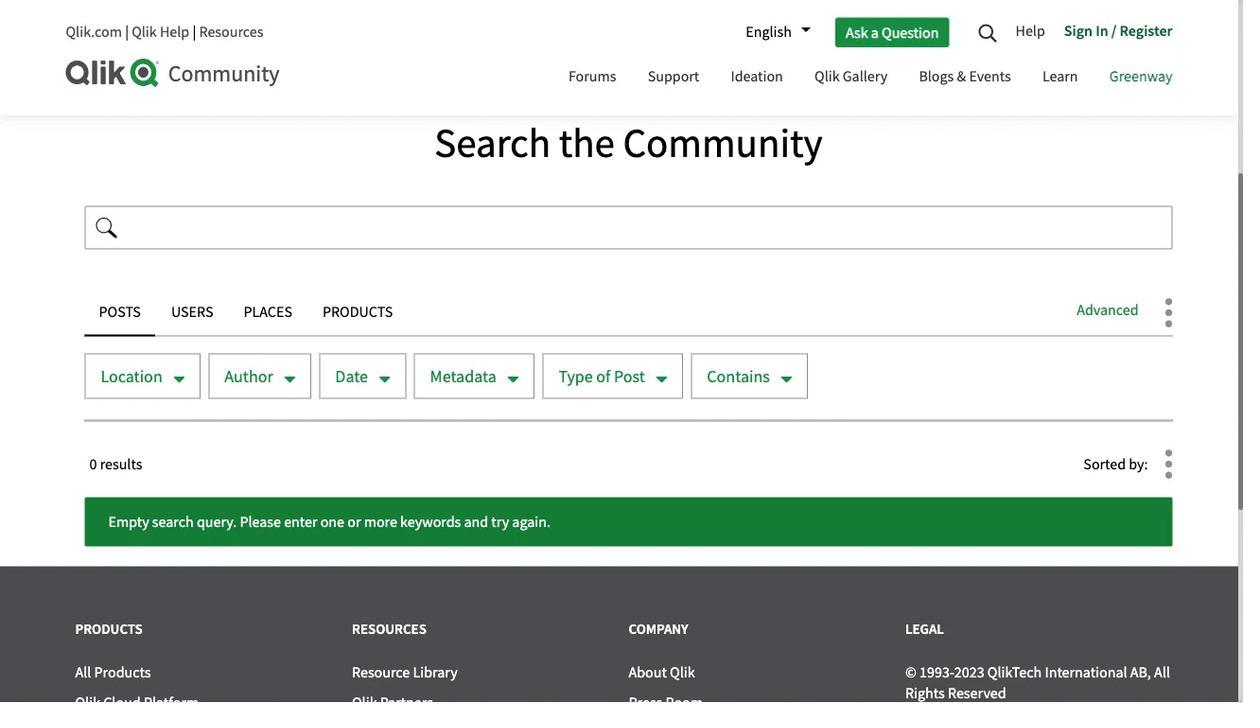 Task type: vqa. For each thing, say whether or not it's contained in the screenshot.
Qlik inside the Menu Bar
yes



Task type: describe. For each thing, give the bounding box(es) containing it.
greenway
[[1110, 67, 1173, 86]]

2 vertical spatial community
[[623, 118, 823, 170]]

qlik gallery
[[815, 67, 888, 86]]

search
[[152, 513, 194, 532]]

0 results
[[89, 455, 142, 474]]

qlik community
[[85, 12, 187, 31]]

library
[[413, 663, 458, 683]]

users link
[[157, 290, 228, 337]]

menu bar containing forums
[[555, 50, 1188, 106]]

company
[[629, 621, 689, 639]]

one
[[321, 513, 345, 532]]

2 vertical spatial products
[[94, 663, 151, 683]]

in
[[1096, 21, 1109, 40]]

2023
[[955, 663, 985, 683]]

search the community
[[435, 118, 823, 170]]

greenway link
[[1096, 50, 1188, 106]]

tab list containing posts
[[85, 290, 1173, 337]]

qlik.com link
[[66, 22, 122, 42]]

about qlik
[[629, 663, 695, 683]]

posts
[[99, 303, 141, 322]]

by:
[[1130, 455, 1149, 474]]

empty
[[108, 513, 149, 532]]

resource library
[[352, 663, 458, 683]]

qlik gallery link
[[801, 50, 902, 106]]

0 vertical spatial community
[[113, 12, 187, 31]]

author
[[225, 366, 273, 388]]

1 vertical spatial products
[[75, 621, 143, 639]]

blogs & events
[[920, 67, 1012, 86]]

register
[[1120, 21, 1173, 40]]

qlik up the qlik image
[[85, 12, 110, 31]]

users
[[171, 303, 213, 322]]

author button
[[209, 354, 312, 400]]

&
[[958, 67, 967, 86]]

places link
[[229, 290, 307, 337]]

ideation
[[731, 67, 784, 86]]

0 results alert
[[85, 441, 1084, 489]]

posts link
[[85, 290, 155, 337]]

advanced
[[1077, 301, 1139, 320]]

sign in / register
[[1065, 21, 1173, 40]]

question
[[882, 22, 939, 42]]

please
[[240, 513, 281, 532]]

support button
[[634, 50, 714, 106]]

qlik help link
[[132, 22, 190, 42]]

resource library link
[[352, 663, 458, 683]]

resource
[[352, 663, 410, 683]]

query.
[[197, 513, 237, 532]]

0 vertical spatial resources
[[199, 22, 264, 42]]

english button
[[737, 16, 811, 48]]

sorted by:
[[1084, 455, 1149, 474]]

and
[[464, 513, 489, 532]]

learn
[[1043, 67, 1079, 86]]

top
[[205, 12, 229, 31]]

community link
[[66, 59, 536, 88]]

again.
[[512, 513, 551, 532]]

use searchunify's search link
[[1023, 71, 1239, 91]]

1993-
[[920, 663, 955, 683]]

about
[[629, 663, 667, 683]]

2 horizontal spatial search
[[1139, 71, 1182, 90]]

contains
[[707, 366, 770, 388]]

ideation button
[[717, 50, 798, 106]]

use searchunify's search
[[1023, 71, 1182, 90]]

metadata button
[[414, 354, 535, 400]]

location
[[101, 366, 163, 388]]

gallery
[[843, 67, 888, 86]]

qlik.com
[[66, 22, 122, 42]]

reserved
[[948, 684, 1007, 703]]

learn button
[[1029, 50, 1093, 106]]

search for search the community
[[435, 118, 551, 170]]

1 all from the left
[[75, 663, 91, 683]]



Task type: locate. For each thing, give the bounding box(es) containing it.
©
[[906, 663, 917, 683]]

more
[[364, 513, 397, 532]]

events
[[970, 67, 1012, 86]]

type
[[559, 366, 593, 388]]

qlik image
[[66, 59, 160, 87]]

qlik
[[85, 12, 110, 31], [132, 22, 157, 42], [815, 67, 840, 86], [670, 663, 695, 683]]

0 horizontal spatial resources
[[199, 22, 264, 42]]

ask
[[846, 22, 869, 42]]

search right top link
[[247, 12, 290, 31]]

help
[[1016, 21, 1046, 40], [160, 22, 190, 42]]

location button
[[85, 354, 201, 400]]

the
[[559, 118, 615, 170]]

| left the top
[[193, 22, 196, 42]]

english
[[746, 22, 792, 42]]

date button
[[319, 354, 406, 400]]

blogs & events button
[[905, 50, 1026, 106]]

sorted
[[1084, 455, 1127, 474]]

type of post
[[559, 366, 645, 388]]

menu bar
[[555, 50, 1188, 106]]

search
[[247, 12, 290, 31], [1139, 71, 1182, 90], [435, 118, 551, 170]]

1 horizontal spatial resources
[[352, 621, 427, 639]]

list containing qlik community
[[85, 0, 1121, 47]]

2 | from the left
[[193, 22, 196, 42]]

tab panel
[[85, 441, 1173, 547]]

all inside '© 1993-2023 qliktech international ab, all rights reserved'
[[1155, 663, 1171, 683]]

ab,
[[1131, 663, 1152, 683]]

qlik.com | qlik help | resources
[[66, 22, 264, 42]]

0 vertical spatial search
[[247, 12, 290, 31]]

0 horizontal spatial all
[[75, 663, 91, 683]]

enter
[[284, 513, 318, 532]]

1 vertical spatial community
[[168, 59, 280, 88]]

products
[[323, 303, 393, 322], [75, 621, 143, 639], [94, 663, 151, 683]]

0 horizontal spatial help
[[160, 22, 190, 42]]

advanced link
[[1077, 288, 1139, 334]]

try
[[492, 513, 509, 532]]

1 | from the left
[[125, 22, 129, 42]]

legal
[[906, 621, 945, 639]]

0 vertical spatial products
[[323, 303, 393, 322]]

sign in / register link
[[1055, 14, 1173, 50]]

1 horizontal spatial |
[[193, 22, 196, 42]]

0 horizontal spatial |
[[125, 22, 129, 42]]

a
[[872, 22, 879, 42]]

tab panel containing 0 results
[[85, 441, 1173, 547]]

international
[[1045, 663, 1128, 683]]

about qlik link
[[629, 663, 695, 683]]

resources link
[[199, 22, 264, 42]]

qlik right qlik.com
[[132, 22, 157, 42]]

0
[[89, 455, 97, 474]]

rights
[[906, 684, 945, 703]]

resources up resource
[[352, 621, 427, 639]]

1 horizontal spatial help
[[1016, 21, 1046, 40]]

keywords
[[401, 513, 461, 532]]

search for search
[[247, 12, 290, 31]]

1 vertical spatial search
[[1139, 71, 1182, 90]]

sign
[[1065, 21, 1093, 40]]

places
[[244, 303, 292, 322]]

all products link
[[75, 663, 151, 683]]

1 horizontal spatial search
[[435, 118, 551, 170]]

None submit
[[85, 206, 128, 250]]

/
[[1112, 21, 1117, 40]]

support
[[648, 67, 700, 86]]

resources right qlik help link
[[199, 22, 264, 42]]

or
[[348, 513, 361, 532]]

tab list
[[85, 290, 1173, 337]]

products link
[[309, 290, 407, 337]]

sorted by: heading
[[1084, 441, 1158, 489]]

forums button
[[555, 50, 631, 106]]

all products
[[75, 663, 151, 683]]

resources
[[199, 22, 264, 42], [352, 621, 427, 639]]

date
[[335, 366, 368, 388]]

0 horizontal spatial search
[[247, 12, 290, 31]]

1 horizontal spatial all
[[1155, 663, 1171, 683]]

Search Query search field
[[85, 206, 1173, 250]]

all
[[75, 663, 91, 683], [1155, 663, 1171, 683]]

community
[[113, 12, 187, 31], [168, 59, 280, 88], [623, 118, 823, 170]]

1 vertical spatial resources
[[352, 621, 427, 639]]

blogs
[[920, 67, 954, 86]]

top link
[[205, 12, 229, 31]]

list
[[85, 0, 1121, 47]]

| right qlik.com
[[125, 22, 129, 42]]

qlik right about
[[670, 663, 695, 683]]

metadata
[[430, 366, 497, 388]]

search left the
[[435, 118, 551, 170]]

© 1993-2023 qliktech international ab, all rights reserved
[[906, 663, 1171, 703]]

results
[[100, 455, 142, 474]]

search down register
[[1139, 71, 1182, 90]]

use
[[1023, 71, 1047, 90]]

2 vertical spatial search
[[435, 118, 551, 170]]

empty search query. please enter one or more keywords and try again.
[[108, 513, 551, 532]]

qlik community link
[[85, 12, 187, 31]]

ask a question
[[846, 22, 939, 42]]

qlik left gallery
[[815, 67, 840, 86]]

of
[[597, 366, 611, 388]]

help left the top
[[160, 22, 190, 42]]

help left sign
[[1016, 21, 1046, 40]]

2 all from the left
[[1155, 663, 1171, 683]]

ask a question link
[[836, 17, 950, 47]]

help link
[[1016, 14, 1055, 50]]

contains button
[[691, 354, 809, 400]]

searchunify's
[[1050, 71, 1136, 90]]

post
[[614, 366, 645, 388]]

products inside products link
[[323, 303, 393, 322]]



